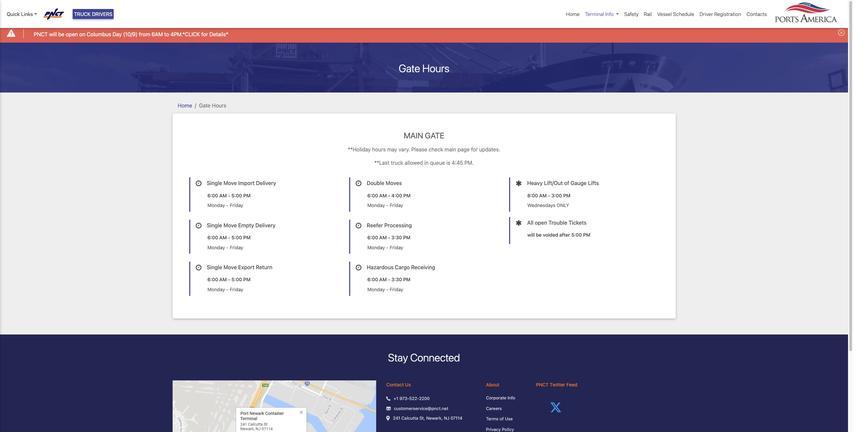 Task type: describe. For each thing, give the bounding box(es) containing it.
pnct for pnct twitter feed
[[536, 382, 549, 388]]

for inside pnct will be open on columbus day (10/9) from 6am to 4pm.*click for details* link
[[201, 31, 208, 37]]

pm.
[[464, 160, 474, 166]]

move for export
[[223, 265, 237, 271]]

careers link
[[486, 406, 526, 412]]

monday - friday for double moves
[[367, 203, 403, 208]]

6:00 for single move export return
[[207, 277, 218, 283]]

page
[[458, 147, 470, 153]]

contacts link
[[744, 8, 770, 20]]

about
[[486, 382, 499, 388]]

+1
[[394, 396, 398, 402]]

pm for hazardous cargo receiving
[[403, 277, 410, 283]]

241 calcutta st, newark, nj 07114 link
[[393, 416, 462, 422]]

2 horizontal spatial gate
[[425, 131, 444, 140]]

1 vertical spatial hours
[[212, 102, 226, 108]]

pnct for pnct will be open on columbus day (10/9) from 6am to 4pm.*click for details*
[[34, 31, 48, 37]]

pnct will be open on columbus day (10/9) from 6am to 4pm.*click for details* alert
[[0, 25, 848, 43]]

vessel
[[657, 11, 672, 17]]

+1 973-522-2200 link
[[394, 396, 430, 402]]

customerservice@pnct.net
[[394, 406, 448, 411]]

1 horizontal spatial home
[[566, 11, 580, 17]]

friday for single move import delivery
[[230, 203, 243, 208]]

voided
[[543, 232, 558, 238]]

monday for single move empty delivery
[[207, 245, 225, 250]]

privacy policy link
[[486, 427, 526, 433]]

tickets
[[569, 220, 586, 226]]

terminal
[[585, 11, 604, 17]]

quick
[[7, 11, 20, 17]]

drivers
[[92, 11, 112, 17]]

pm for single move empty delivery
[[243, 235, 251, 241]]

registration
[[714, 11, 741, 17]]

monday - friday for reefer processing
[[367, 245, 403, 250]]

(10/9)
[[123, 31, 138, 37]]

careers
[[486, 406, 502, 411]]

single for single move empty delivery
[[207, 223, 222, 229]]

privacy policy
[[486, 427, 514, 432]]

friday for single move export return
[[230, 287, 243, 293]]

stay connected
[[388, 351, 460, 364]]

friday for single move empty delivery
[[230, 245, 243, 250]]

241 calcutta st, newark, nj 07114
[[393, 416, 462, 421]]

monday for single move export return
[[207, 287, 225, 293]]

heavy
[[527, 180, 543, 186]]

pm for heavy lift/out of gauge lifts
[[563, 193, 570, 198]]

is
[[446, 160, 450, 166]]

terms of use
[[486, 417, 513, 422]]

single for single move export return
[[207, 265, 222, 271]]

after
[[559, 232, 570, 238]]

to
[[164, 31, 169, 37]]

5:00 right after
[[571, 232, 582, 238]]

single move export return
[[207, 265, 272, 271]]

main
[[445, 147, 456, 153]]

move for empty
[[223, 223, 237, 229]]

corporate info link
[[486, 395, 526, 402]]

0 vertical spatial gate hours
[[399, 62, 449, 75]]

updates.
[[479, 147, 500, 153]]

heavy lift/out of gauge lifts
[[527, 180, 599, 186]]

1 vertical spatial home link
[[178, 102, 192, 108]]

empty
[[238, 223, 254, 229]]

1 horizontal spatial open
[[535, 220, 547, 226]]

moves
[[386, 180, 402, 186]]

hazardous cargo receiving
[[367, 265, 435, 271]]

newark,
[[426, 416, 443, 421]]

pnct will be open on columbus day (10/9) from 6am to 4pm.*click for details* link
[[34, 30, 228, 38]]

info for terminal info
[[605, 11, 614, 17]]

friday for reefer processing
[[390, 245, 403, 250]]

main
[[404, 131, 423, 140]]

4:00
[[391, 193, 402, 198]]

6:00 am - 3:30 pm for cargo
[[367, 277, 410, 283]]

1 horizontal spatial hours
[[422, 62, 449, 75]]

connected
[[410, 351, 460, 364]]

single move import delivery
[[207, 180, 276, 186]]

**holiday hours may vary. please check main page for updates.
[[348, 147, 500, 153]]

monday - friday for hazardous cargo receiving
[[367, 287, 403, 293]]

monday for double moves
[[367, 203, 385, 208]]

5:00 for single move empty delivery
[[231, 235, 242, 241]]

truck
[[74, 11, 91, 17]]

6:00 am - 3:30 pm for processing
[[367, 235, 410, 241]]

terms of use link
[[486, 416, 526, 423]]

0 horizontal spatial home
[[178, 102, 192, 108]]

1 vertical spatial be
[[536, 232, 542, 238]]

stay
[[388, 351, 408, 364]]

move for import
[[223, 180, 237, 186]]

st,
[[419, 416, 425, 421]]

use
[[505, 417, 513, 422]]

corporate
[[486, 396, 506, 401]]

delivery for single move empty delivery
[[255, 223, 275, 229]]

6:00 for double moves
[[367, 193, 378, 198]]

pm down the tickets
[[583, 232, 590, 238]]

main gate
[[404, 131, 444, 140]]

6:00 am - 5:00 pm for empty
[[207, 235, 251, 241]]

nj
[[444, 416, 449, 421]]

policy
[[502, 427, 514, 432]]

will inside pnct will be open on columbus day (10/9) from 6am to 4pm.*click for details* link
[[49, 31, 57, 37]]

quick links link
[[7, 10, 37, 18]]

safety link
[[622, 8, 641, 20]]

open inside alert
[[66, 31, 78, 37]]

links
[[21, 11, 33, 17]]

973-
[[400, 396, 409, 402]]

0 vertical spatial gate
[[399, 62, 420, 75]]

am for hazardous cargo receiving
[[379, 277, 387, 283]]

monday - friday for single move export return
[[207, 287, 243, 293]]

day
[[113, 31, 122, 37]]

feed
[[566, 382, 577, 388]]

rail link
[[641, 8, 655, 20]]

terms
[[486, 417, 498, 422]]

8:00 am - 3:00 pm
[[527, 193, 570, 198]]

export
[[238, 265, 254, 271]]

monday for single move import delivery
[[207, 203, 225, 208]]

am for heavy lift/out of gauge lifts
[[539, 193, 547, 198]]

truck
[[391, 160, 403, 166]]



Task type: locate. For each thing, give the bounding box(es) containing it.
3:30 down hazardous cargo receiving
[[391, 277, 402, 283]]

gate hours
[[399, 62, 449, 75], [199, 102, 226, 108]]

1 horizontal spatial for
[[471, 147, 478, 153]]

hazardous
[[367, 265, 394, 271]]

lift/out
[[544, 180, 563, 186]]

0 horizontal spatial for
[[201, 31, 208, 37]]

in
[[424, 160, 429, 166]]

delivery right empty in the bottom left of the page
[[255, 223, 275, 229]]

allowed
[[405, 160, 423, 166]]

us
[[405, 382, 411, 388]]

pm down cargo
[[403, 277, 410, 283]]

6:00 am - 5:00 pm down single move empty delivery on the left
[[207, 235, 251, 241]]

1 horizontal spatial of
[[564, 180, 569, 186]]

from
[[139, 31, 150, 37]]

single left empty in the bottom left of the page
[[207, 223, 222, 229]]

0 vertical spatial 6:00 am - 5:00 pm
[[207, 193, 251, 198]]

pnct down quick links link
[[34, 31, 48, 37]]

pm
[[243, 193, 251, 198], [403, 193, 411, 198], [563, 193, 570, 198], [583, 232, 590, 238], [243, 235, 251, 241], [403, 235, 410, 241], [243, 277, 251, 283], [403, 277, 410, 283]]

1 horizontal spatial info
[[605, 11, 614, 17]]

pm for double moves
[[403, 193, 411, 198]]

5:00 down "single move import delivery"
[[231, 193, 242, 198]]

1 6:00 am - 5:00 pm from the top
[[207, 193, 251, 198]]

vessel schedule
[[657, 11, 694, 17]]

6:00 am - 5:00 pm for import
[[207, 193, 251, 198]]

wednesdays only
[[527, 203, 569, 208]]

0 horizontal spatial will
[[49, 31, 57, 37]]

0 horizontal spatial of
[[500, 417, 504, 422]]

monday - friday for single move import delivery
[[207, 203, 243, 208]]

truck drivers link
[[73, 9, 114, 19]]

0 vertical spatial delivery
[[256, 180, 276, 186]]

0 horizontal spatial info
[[508, 396, 515, 401]]

friday up single move empty delivery on the left
[[230, 203, 243, 208]]

6:00 am - 5:00 pm for export
[[207, 277, 251, 283]]

1 horizontal spatial gate hours
[[399, 62, 449, 75]]

0 vertical spatial will
[[49, 31, 57, 37]]

2 3:30 from the top
[[391, 277, 402, 283]]

am down single move export return
[[219, 277, 227, 283]]

0 horizontal spatial gate
[[199, 102, 210, 108]]

rail
[[644, 11, 652, 17]]

0 vertical spatial info
[[605, 11, 614, 17]]

4:45
[[452, 160, 463, 166]]

1 vertical spatial open
[[535, 220, 547, 226]]

pnct twitter feed
[[536, 382, 577, 388]]

monday up hazardous
[[367, 245, 385, 250]]

am for double moves
[[379, 193, 387, 198]]

6:00 down hazardous
[[367, 277, 378, 283]]

contacts
[[747, 11, 767, 17]]

6:00 am - 3:30 pm down hazardous
[[367, 277, 410, 283]]

6:00 down single move empty delivery on the left
[[207, 235, 218, 241]]

monday - friday down 6:00 am - 4:00 pm
[[367, 203, 403, 208]]

2 6:00 am - 5:00 pm from the top
[[207, 235, 251, 241]]

move left empty in the bottom left of the page
[[223, 223, 237, 229]]

3 single from the top
[[207, 265, 222, 271]]

1 vertical spatial info
[[508, 396, 515, 401]]

single left import
[[207, 180, 222, 186]]

monday - friday for single move empty delivery
[[207, 245, 243, 250]]

info for corporate info
[[508, 396, 515, 401]]

reefer
[[367, 223, 383, 229]]

pm right the "3:00" on the top right of page
[[563, 193, 570, 198]]

receiving
[[411, 265, 435, 271]]

am for single move empty delivery
[[219, 235, 227, 241]]

**last
[[374, 160, 389, 166]]

monday - friday up single move export return
[[207, 245, 243, 250]]

double
[[367, 180, 384, 186]]

monday down 6:00 am - 4:00 pm
[[367, 203, 385, 208]]

trouble
[[549, 220, 567, 226]]

terminal info
[[585, 11, 614, 17]]

1 horizontal spatial will
[[527, 232, 535, 238]]

am for single move import delivery
[[219, 193, 227, 198]]

queue
[[430, 160, 445, 166]]

delivery
[[256, 180, 276, 186], [255, 223, 275, 229]]

monday for reefer processing
[[367, 245, 385, 250]]

for right page
[[471, 147, 478, 153]]

1 vertical spatial for
[[471, 147, 478, 153]]

home
[[566, 11, 580, 17], [178, 102, 192, 108]]

am for single move export return
[[219, 277, 227, 283]]

schedule
[[673, 11, 694, 17]]

processing
[[384, 223, 412, 229]]

0 vertical spatial be
[[58, 31, 64, 37]]

1 horizontal spatial home link
[[563, 8, 582, 20]]

friday down hazardous cargo receiving
[[390, 287, 403, 293]]

import
[[238, 180, 255, 186]]

6:00
[[207, 193, 218, 198], [367, 193, 378, 198], [207, 235, 218, 241], [367, 235, 378, 241], [207, 277, 218, 283], [367, 277, 378, 283]]

1 horizontal spatial pnct
[[536, 382, 549, 388]]

2 single from the top
[[207, 223, 222, 229]]

3:30 down processing
[[391, 235, 402, 241]]

1 vertical spatial delivery
[[255, 223, 275, 229]]

5:00 down single move export return
[[231, 277, 242, 283]]

2 6:00 am - 3:30 pm from the top
[[367, 277, 410, 283]]

vary.
[[399, 147, 410, 153]]

5:00 for single move export return
[[231, 277, 242, 283]]

pm down processing
[[403, 235, 410, 241]]

be left voided
[[536, 232, 542, 238]]

please
[[411, 147, 427, 153]]

0 vertical spatial move
[[223, 180, 237, 186]]

1 vertical spatial pnct
[[536, 382, 549, 388]]

calcutta
[[401, 416, 418, 421]]

1 horizontal spatial be
[[536, 232, 542, 238]]

3:30 for cargo
[[391, 277, 402, 283]]

check
[[429, 147, 443, 153]]

move left import
[[223, 180, 237, 186]]

will left on
[[49, 31, 57, 37]]

reefer processing
[[367, 223, 412, 229]]

am up wednesdays
[[539, 193, 547, 198]]

0 horizontal spatial be
[[58, 31, 64, 37]]

friday for double moves
[[390, 203, 403, 208]]

will down all
[[527, 232, 535, 238]]

2 vertical spatial single
[[207, 265, 222, 271]]

details*
[[209, 31, 228, 37]]

0 vertical spatial single
[[207, 180, 222, 186]]

driver
[[700, 11, 713, 17]]

6:00 down single move export return
[[207, 277, 218, 283]]

0 vertical spatial hours
[[422, 62, 449, 75]]

1 vertical spatial 3:30
[[391, 277, 402, 283]]

1 6:00 am - 3:30 pm from the top
[[367, 235, 410, 241]]

2200
[[419, 396, 430, 402]]

monday - friday down single move export return
[[207, 287, 243, 293]]

monday down single move export return
[[207, 287, 225, 293]]

1 vertical spatial home
[[178, 102, 192, 108]]

3:30 for processing
[[391, 235, 402, 241]]

5:00 down single move empty delivery on the left
[[231, 235, 242, 241]]

0 horizontal spatial gate hours
[[199, 102, 226, 108]]

monday for hazardous cargo receiving
[[367, 287, 385, 293]]

friday up hazardous cargo receiving
[[390, 245, 403, 250]]

1 3:30 from the top
[[391, 235, 402, 241]]

close image
[[838, 29, 845, 36]]

6:00 down "single move import delivery"
[[207, 193, 218, 198]]

6:00 for single move import delivery
[[207, 193, 218, 198]]

0 horizontal spatial home link
[[178, 102, 192, 108]]

friday down single move export return
[[230, 287, 243, 293]]

1 vertical spatial 6:00 am - 3:30 pm
[[367, 277, 410, 283]]

6:00 for single move empty delivery
[[207, 235, 218, 241]]

6:00 for hazardous cargo receiving
[[367, 277, 378, 283]]

2 vertical spatial 6:00 am - 5:00 pm
[[207, 277, 251, 283]]

0 vertical spatial 6:00 am - 3:30 pm
[[367, 235, 410, 241]]

1 vertical spatial of
[[500, 417, 504, 422]]

monday - friday down hazardous
[[367, 287, 403, 293]]

6am
[[152, 31, 163, 37]]

be left on
[[58, 31, 64, 37]]

info up careers link
[[508, 396, 515, 401]]

single left export
[[207, 265, 222, 271]]

6:00 am - 5:00 pm down single move export return
[[207, 277, 251, 283]]

terminal info link
[[582, 8, 622, 20]]

3 6:00 am - 5:00 pm from the top
[[207, 277, 251, 283]]

1 vertical spatial gate hours
[[199, 102, 226, 108]]

-
[[228, 193, 230, 198], [388, 193, 390, 198], [548, 193, 550, 198], [226, 203, 228, 208], [386, 203, 388, 208], [228, 235, 230, 241], [388, 235, 390, 241], [226, 245, 228, 250], [386, 245, 388, 250], [228, 277, 230, 283], [388, 277, 390, 283], [226, 287, 228, 293], [386, 287, 388, 293]]

5:00 for single move import delivery
[[231, 193, 242, 198]]

will be voided after 5:00 pm
[[527, 232, 590, 238]]

6:00 am - 5:00 pm down "single move import delivery"
[[207, 193, 251, 198]]

3 move from the top
[[223, 265, 237, 271]]

0 vertical spatial home
[[566, 11, 580, 17]]

twitter
[[550, 382, 565, 388]]

info right terminal
[[605, 11, 614, 17]]

6:00 am - 5:00 pm
[[207, 193, 251, 198], [207, 235, 251, 241], [207, 277, 251, 283]]

may
[[387, 147, 397, 153]]

columbus
[[87, 31, 111, 37]]

0 vertical spatial 3:30
[[391, 235, 402, 241]]

1 vertical spatial 6:00 am - 5:00 pm
[[207, 235, 251, 241]]

privacy
[[486, 427, 501, 432]]

6:00 down double
[[367, 193, 378, 198]]

delivery for single move import delivery
[[256, 180, 276, 186]]

am for reefer processing
[[379, 235, 387, 241]]

0 vertical spatial home link
[[563, 8, 582, 20]]

2 vertical spatial gate
[[425, 131, 444, 140]]

be inside alert
[[58, 31, 64, 37]]

1 single from the top
[[207, 180, 222, 186]]

pm for reefer processing
[[403, 235, 410, 241]]

pnct inside pnct will be open on columbus day (10/9) from 6am to 4pm.*click for details* link
[[34, 31, 48, 37]]

0 horizontal spatial open
[[66, 31, 78, 37]]

0 vertical spatial for
[[201, 31, 208, 37]]

move left export
[[223, 265, 237, 271]]

safety
[[624, 11, 639, 17]]

all open trouble tickets
[[527, 220, 586, 226]]

pm down export
[[243, 277, 251, 283]]

0 vertical spatial pnct
[[34, 31, 48, 37]]

241
[[393, 416, 400, 421]]

6:00 down reefer
[[367, 235, 378, 241]]

of left use
[[500, 417, 504, 422]]

0 horizontal spatial pnct
[[34, 31, 48, 37]]

customerservice@pnct.net link
[[394, 406, 448, 412]]

1 vertical spatial single
[[207, 223, 222, 229]]

vessel schedule link
[[655, 8, 697, 20]]

of left gauge
[[564, 180, 569, 186]]

of
[[564, 180, 569, 186], [500, 417, 504, 422]]

single
[[207, 180, 222, 186], [207, 223, 222, 229], [207, 265, 222, 271]]

open
[[66, 31, 78, 37], [535, 220, 547, 226]]

single move empty delivery
[[207, 223, 275, 229]]

truck drivers
[[74, 11, 112, 17]]

move
[[223, 180, 237, 186], [223, 223, 237, 229], [223, 265, 237, 271]]

8:00
[[527, 193, 538, 198]]

0 vertical spatial open
[[66, 31, 78, 37]]

1 vertical spatial gate
[[199, 102, 210, 108]]

0 horizontal spatial hours
[[212, 102, 226, 108]]

monday
[[207, 203, 225, 208], [367, 203, 385, 208], [207, 245, 225, 250], [367, 245, 385, 250], [207, 287, 225, 293], [367, 287, 385, 293]]

6:00 am - 3:30 pm
[[367, 235, 410, 241], [367, 277, 410, 283]]

522-
[[409, 396, 419, 402]]

all
[[527, 220, 533, 226]]

am down reefer processing
[[379, 235, 387, 241]]

only
[[557, 203, 569, 208]]

friday up single move export return
[[230, 245, 243, 250]]

2 vertical spatial move
[[223, 265, 237, 271]]

pm for single move import delivery
[[243, 193, 251, 198]]

open right all
[[535, 220, 547, 226]]

am down hazardous
[[379, 277, 387, 283]]

delivery right import
[[256, 180, 276, 186]]

am down single move empty delivery on the left
[[219, 235, 227, 241]]

contact
[[386, 382, 404, 388]]

open left on
[[66, 31, 78, 37]]

6:00 for reefer processing
[[367, 235, 378, 241]]

friday
[[230, 203, 243, 208], [390, 203, 403, 208], [230, 245, 243, 250], [390, 245, 403, 250], [230, 287, 243, 293], [390, 287, 403, 293]]

pnct left twitter
[[536, 382, 549, 388]]

3:00
[[551, 193, 562, 198]]

1 horizontal spatial gate
[[399, 62, 420, 75]]

pm for single move export return
[[243, 277, 251, 283]]

07114
[[451, 416, 462, 421]]

friday for hazardous cargo receiving
[[390, 287, 403, 293]]

0 vertical spatial of
[[564, 180, 569, 186]]

6:00 am - 3:30 pm down reefer processing
[[367, 235, 410, 241]]

monday up single move export return
[[207, 245, 225, 250]]

pm right 4:00
[[403, 193, 411, 198]]

monday - friday up hazardous
[[367, 245, 403, 250]]

monday down hazardous
[[367, 287, 385, 293]]

for left 'details*' at the left top of page
[[201, 31, 208, 37]]

**holiday
[[348, 147, 371, 153]]

on
[[79, 31, 85, 37]]

am down double moves at the top of the page
[[379, 193, 387, 198]]

pm down empty in the bottom left of the page
[[243, 235, 251, 241]]

wednesdays
[[527, 203, 555, 208]]

1 move from the top
[[223, 180, 237, 186]]

monday up single move empty delivery on the left
[[207, 203, 225, 208]]

4pm.*click
[[170, 31, 200, 37]]

driver registration link
[[697, 8, 744, 20]]

2 move from the top
[[223, 223, 237, 229]]

1 vertical spatial move
[[223, 223, 237, 229]]

am down "single move import delivery"
[[219, 193, 227, 198]]

1 vertical spatial will
[[527, 232, 535, 238]]

monday - friday up single move empty delivery on the left
[[207, 203, 243, 208]]

friday down 4:00
[[390, 203, 403, 208]]

pm down import
[[243, 193, 251, 198]]

single for single move import delivery
[[207, 180, 222, 186]]



Task type: vqa. For each thing, say whether or not it's contained in the screenshot.
City
no



